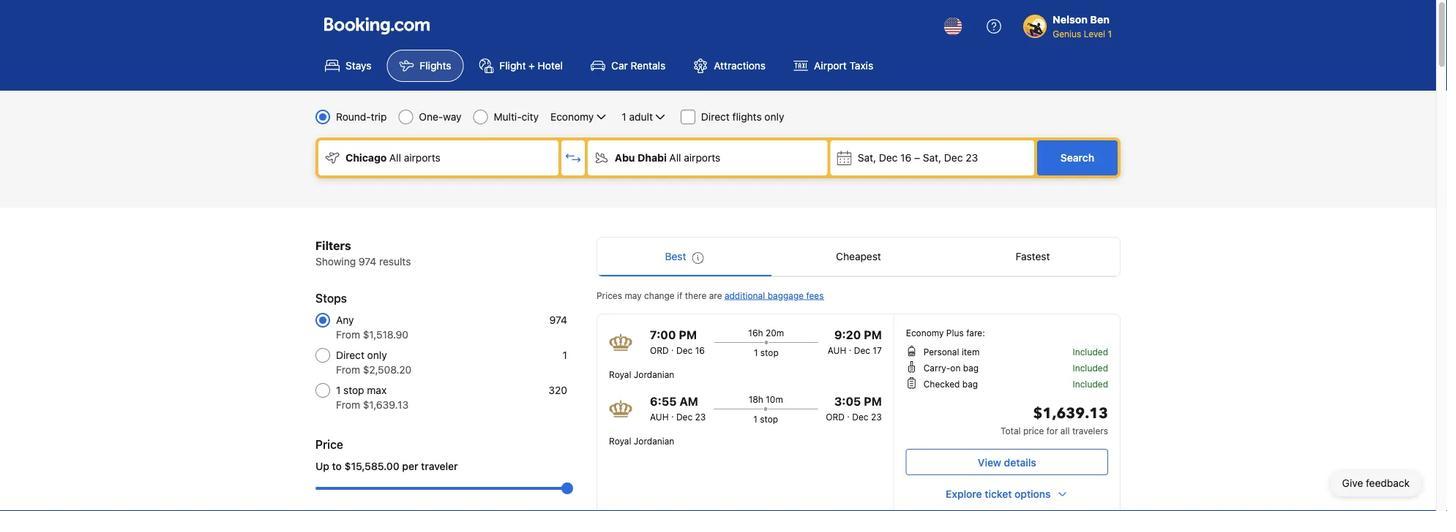 Task type: describe. For each thing, give the bounding box(es) containing it.
18h 10m
[[749, 395, 783, 405]]

1 airports from the left
[[404, 152, 440, 164]]

additional
[[725, 291, 765, 301]]

give feedback button
[[1330, 471, 1421, 497]]

baggage
[[768, 291, 804, 301]]

economy plus fare:
[[906, 328, 985, 338]]

explore
[[946, 489, 982, 501]]

price
[[1023, 426, 1044, 436]]

way
[[443, 111, 461, 123]]

only inside direct only from $2,508.20
[[367, 350, 387, 362]]

search
[[1061, 152, 1094, 164]]

320
[[549, 385, 567, 397]]

16h
[[748, 328, 763, 338]]

nelson
[[1053, 14, 1088, 26]]

adult
[[629, 111, 653, 123]]

flight
[[500, 60, 526, 72]]

1 all from the left
[[389, 152, 401, 164]]

1 royal jordanian from the top
[[609, 370, 674, 380]]

$15,585.00
[[344, 461, 399, 473]]

one-
[[419, 111, 443, 123]]

dec for 6:55 am
[[676, 412, 693, 422]]

on
[[950, 363, 961, 373]]

0 vertical spatial bag
[[963, 363, 979, 373]]

up to $15,585.00 per traveler
[[315, 461, 458, 473]]

to
[[332, 461, 342, 473]]

rentals
[[631, 60, 666, 72]]

sat, dec 16 – sat, dec 23
[[858, 152, 978, 164]]

economy for economy
[[550, 111, 594, 123]]

direct for direct flights only
[[701, 111, 730, 123]]

for
[[1047, 426, 1058, 436]]

. for 9:20
[[849, 343, 851, 353]]

flight + hotel link
[[467, 50, 575, 82]]

$1,639.13 total price for all travelers
[[1001, 404, 1108, 436]]

20m
[[766, 328, 784, 338]]

prices may change if there are additional baggage fees
[[597, 291, 824, 301]]

1 vertical spatial bag
[[962, 379, 978, 389]]

genius
[[1053, 29, 1081, 39]]

ticket
[[985, 489, 1012, 501]]

1 jordanian from the top
[[634, 370, 674, 380]]

1 stop max from $1,639.13
[[336, 385, 408, 411]]

from inside 1 stop max from $1,639.13
[[336, 399, 360, 411]]

chicago all airports
[[345, 152, 440, 164]]

per
[[402, 461, 418, 473]]

round-trip
[[336, 111, 387, 123]]

1 royal from the top
[[609, 370, 631, 380]]

3:05 pm ord . dec 23
[[826, 395, 882, 422]]

feedback
[[1366, 478, 1410, 490]]

showing
[[315, 256, 356, 268]]

carry-on bag
[[924, 363, 979, 373]]

personal
[[924, 347, 959, 357]]

any from $1,518.90
[[336, 314, 408, 341]]

are
[[709, 291, 722, 301]]

pm for 7:00 pm
[[679, 328, 697, 342]]

flights
[[732, 111, 762, 123]]

am
[[680, 395, 698, 409]]

1 stop for 9:20
[[754, 348, 779, 358]]

multi-
[[494, 111, 522, 123]]

additional baggage fees link
[[725, 291, 824, 301]]

there
[[685, 291, 707, 301]]

view details
[[978, 457, 1036, 469]]

2 royal from the top
[[609, 436, 631, 446]]

view
[[978, 457, 1001, 469]]

2 sat, from the left
[[923, 152, 941, 164]]

stays link
[[313, 50, 384, 82]]

airport
[[814, 60, 847, 72]]

explore ticket options button
[[906, 482, 1108, 508]]

7:00
[[650, 328, 676, 342]]

–
[[914, 152, 920, 164]]

all
[[1061, 426, 1070, 436]]

stop for 6:55 am
[[760, 414, 778, 425]]

stop inside 1 stop max from $1,639.13
[[343, 385, 364, 397]]

9:20 pm auh . dec 17
[[828, 328, 882, 356]]

options
[[1015, 489, 1051, 501]]

may
[[625, 291, 642, 301]]

personal item
[[924, 347, 980, 357]]

6:55 am auh . dec 23
[[650, 395, 706, 422]]

10m
[[766, 395, 783, 405]]

cheapest
[[836, 251, 881, 263]]

dec for 9:20 pm
[[854, 345, 870, 356]]

pm for 9:20 pm
[[864, 328, 882, 342]]

$1,639.13 inside $1,639.13 total price for all travelers
[[1033, 404, 1108, 424]]

fare:
[[966, 328, 985, 338]]

1 adult button
[[620, 108, 669, 126]]

. for 7:00
[[671, 343, 674, 353]]

trip
[[371, 111, 387, 123]]

results
[[379, 256, 411, 268]]

dhabi
[[638, 152, 667, 164]]

taxis
[[849, 60, 873, 72]]

+
[[529, 60, 535, 72]]

from inside direct only from $2,508.20
[[336, 364, 360, 376]]

change
[[644, 291, 675, 301]]

flights link
[[387, 50, 464, 82]]

search button
[[1037, 141, 1118, 176]]

level
[[1084, 29, 1105, 39]]

checked bag
[[924, 379, 978, 389]]

fees
[[806, 291, 824, 301]]

best
[[665, 251, 686, 263]]

2 jordanian from the top
[[634, 436, 674, 446]]

1 included from the top
[[1073, 347, 1108, 357]]

up
[[315, 461, 329, 473]]

plus
[[946, 328, 964, 338]]

1 inside the nelson ben genius level 1
[[1108, 29, 1112, 39]]

abu
[[615, 152, 635, 164]]

3:05
[[834, 395, 861, 409]]

any
[[336, 314, 354, 326]]

stop for 7:00 pm
[[760, 348, 779, 358]]

2 included from the top
[[1073, 363, 1108, 373]]

checked
[[924, 379, 960, 389]]

2 airports from the left
[[684, 152, 720, 164]]

ord for 7:00 pm
[[650, 345, 669, 356]]

23 for 6:55 am
[[695, 412, 706, 422]]

auh for 6:55 am
[[650, 412, 669, 422]]

ord for 3:05 pm
[[826, 412, 845, 422]]



Task type: locate. For each thing, give the bounding box(es) containing it.
1 stop down '16h 20m'
[[754, 348, 779, 358]]

pm inside 3:05 pm ord . dec 23
[[864, 395, 882, 409]]

1 horizontal spatial only
[[764, 111, 784, 123]]

explore ticket options
[[946, 489, 1051, 501]]

0 vertical spatial stop
[[760, 348, 779, 358]]

flights
[[420, 60, 451, 72]]

0 vertical spatial royal
[[609, 370, 631, 380]]

bag right on
[[963, 363, 979, 373]]

0 vertical spatial included
[[1073, 347, 1108, 357]]

sat, right –
[[923, 152, 941, 164]]

airports right dhabi in the top of the page
[[684, 152, 720, 164]]

total
[[1001, 426, 1021, 436]]

1 sat, from the left
[[858, 152, 876, 164]]

. for 3:05
[[847, 409, 850, 419]]

0 vertical spatial jordanian
[[634, 370, 674, 380]]

jordanian down 6:55 am auh . dec 23
[[634, 436, 674, 446]]

item
[[962, 347, 980, 357]]

from up "price"
[[336, 399, 360, 411]]

. inside 6:55 am auh . dec 23
[[671, 409, 674, 419]]

dec inside 3:05 pm ord . dec 23
[[852, 412, 869, 422]]

direct left "flights"
[[701, 111, 730, 123]]

stop
[[760, 348, 779, 358], [343, 385, 364, 397], [760, 414, 778, 425]]

pm
[[679, 328, 697, 342], [864, 328, 882, 342], [864, 395, 882, 409]]

economy right city
[[550, 111, 594, 123]]

1 horizontal spatial direct
[[701, 111, 730, 123]]

ord down 7:00
[[650, 345, 669, 356]]

23 inside sat, dec 16 – sat, dec 23 dropdown button
[[966, 152, 978, 164]]

1 vertical spatial royal jordanian
[[609, 436, 674, 446]]

9:20
[[834, 328, 861, 342]]

direct down any from $1,518.90
[[336, 350, 364, 362]]

details
[[1004, 457, 1036, 469]]

sat,
[[858, 152, 876, 164], [923, 152, 941, 164]]

1 vertical spatial included
[[1073, 363, 1108, 373]]

1 left max
[[336, 385, 341, 397]]

stop left max
[[343, 385, 364, 397]]

hotel
[[538, 60, 563, 72]]

0 vertical spatial 16
[[900, 152, 911, 164]]

1 vertical spatial from
[[336, 364, 360, 376]]

. down 9:20
[[849, 343, 851, 353]]

stays
[[345, 60, 371, 72]]

2 vertical spatial from
[[336, 399, 360, 411]]

stop down '16h 20m'
[[760, 348, 779, 358]]

dec down 3:05
[[852, 412, 869, 422]]

16 left –
[[900, 152, 911, 164]]

16
[[900, 152, 911, 164], [695, 345, 705, 356]]

0 horizontal spatial economy
[[550, 111, 594, 123]]

0 vertical spatial auh
[[828, 345, 846, 356]]

jordanian
[[634, 370, 674, 380], [634, 436, 674, 446]]

0 horizontal spatial direct
[[336, 350, 364, 362]]

1 horizontal spatial airports
[[684, 152, 720, 164]]

0 vertical spatial only
[[764, 111, 784, 123]]

0 horizontal spatial 16
[[695, 345, 705, 356]]

attractions link
[[681, 50, 778, 82]]

stop down 18h 10m
[[760, 414, 778, 425]]

travelers
[[1072, 426, 1108, 436]]

dec right –
[[944, 152, 963, 164]]

0 vertical spatial ord
[[650, 345, 669, 356]]

1 stop
[[754, 348, 779, 358], [753, 414, 778, 425]]

ord down 3:05
[[826, 412, 845, 422]]

2 from from the top
[[336, 364, 360, 376]]

best button
[[597, 238, 771, 276]]

0 vertical spatial royal jordanian
[[609, 370, 674, 380]]

1 vertical spatial direct
[[336, 350, 364, 362]]

. inside 3:05 pm ord . dec 23
[[847, 409, 850, 419]]

from
[[336, 329, 360, 341], [336, 364, 360, 376], [336, 399, 360, 411]]

0 vertical spatial 1 stop
[[754, 348, 779, 358]]

0 horizontal spatial auh
[[650, 412, 669, 422]]

tab list containing best
[[597, 238, 1120, 277]]

1 from from the top
[[336, 329, 360, 341]]

1 up 320
[[563, 350, 567, 362]]

car
[[611, 60, 628, 72]]

23 for 3:05 pm
[[871, 412, 882, 422]]

1 down the 18h
[[753, 414, 757, 425]]

fastest
[[1016, 251, 1050, 263]]

pm for 3:05 pm
[[864, 395, 882, 409]]

pm right 7:00
[[679, 328, 697, 342]]

1 left adult
[[622, 111, 626, 123]]

economy for economy plus fare:
[[906, 328, 944, 338]]

dec for 3:05 pm
[[852, 412, 869, 422]]

pm inside 7:00 pm ord . dec 16
[[679, 328, 697, 342]]

attractions
[[714, 60, 766, 72]]

1 inside popup button
[[622, 111, 626, 123]]

fastest button
[[946, 238, 1120, 276]]

sat, dec 16 – sat, dec 23 button
[[831, 141, 1034, 176]]

view details button
[[906, 449, 1108, 476]]

0 horizontal spatial 23
[[695, 412, 706, 422]]

1 1 stop from the top
[[754, 348, 779, 358]]

2 horizontal spatial 23
[[966, 152, 978, 164]]

. down 6:55
[[671, 409, 674, 419]]

economy up personal
[[906, 328, 944, 338]]

direct flights only
[[701, 111, 784, 123]]

1 stop down 18h 10m
[[753, 414, 778, 425]]

from up 1 stop max from $1,639.13
[[336, 364, 360, 376]]

$1,518.90
[[363, 329, 408, 341]]

1 adult
[[622, 111, 653, 123]]

jordanian up 6:55
[[634, 370, 674, 380]]

1 down 16h
[[754, 348, 758, 358]]

1 horizontal spatial 23
[[871, 412, 882, 422]]

3 included from the top
[[1073, 379, 1108, 389]]

direct
[[701, 111, 730, 123], [336, 350, 364, 362]]

prices
[[597, 291, 622, 301]]

cheapest button
[[771, 238, 946, 276]]

give feedback
[[1342, 478, 1410, 490]]

dec inside "9:20 pm auh . dec 17"
[[854, 345, 870, 356]]

2 1 stop from the top
[[753, 414, 778, 425]]

auh for 9:20 pm
[[828, 345, 846, 356]]

airports down one-
[[404, 152, 440, 164]]

best image
[[692, 253, 704, 264]]

. down 3:05
[[847, 409, 850, 419]]

one-way
[[419, 111, 461, 123]]

auh
[[828, 345, 846, 356], [650, 412, 669, 422]]

city
[[522, 111, 539, 123]]

3 from from the top
[[336, 399, 360, 411]]

stops
[[315, 292, 347, 306]]

1 vertical spatial economy
[[906, 328, 944, 338]]

16h 20m
[[748, 328, 784, 338]]

$1,639.13 inside 1 stop max from $1,639.13
[[363, 399, 408, 411]]

. for 6:55
[[671, 409, 674, 419]]

0 horizontal spatial airports
[[404, 152, 440, 164]]

23 down am
[[695, 412, 706, 422]]

auh down 9:20
[[828, 345, 846, 356]]

1 vertical spatial 16
[[695, 345, 705, 356]]

royal jordanian down 6:55
[[609, 436, 674, 446]]

1 vertical spatial 1 stop
[[753, 414, 778, 425]]

pm right 3:05
[[864, 395, 882, 409]]

$1,639.13
[[363, 399, 408, 411], [1033, 404, 1108, 424]]

1 horizontal spatial ord
[[826, 412, 845, 422]]

1 horizontal spatial 16
[[900, 152, 911, 164]]

1 vertical spatial stop
[[343, 385, 364, 397]]

23 down 17
[[871, 412, 882, 422]]

. down 7:00
[[671, 343, 674, 353]]

16 inside 7:00 pm ord . dec 16
[[695, 345, 705, 356]]

bag down 'carry-on bag'
[[962, 379, 978, 389]]

dec inside 7:00 pm ord . dec 16
[[676, 345, 693, 356]]

. inside 7:00 pm ord . dec 16
[[671, 343, 674, 353]]

direct inside direct only from $2,508.20
[[336, 350, 364, 362]]

974 up 320
[[549, 314, 567, 326]]

best image
[[692, 253, 704, 264]]

16 up am
[[695, 345, 705, 356]]

1 horizontal spatial auh
[[828, 345, 846, 356]]

0 horizontal spatial only
[[367, 350, 387, 362]]

2 vertical spatial included
[[1073, 379, 1108, 389]]

. inside "9:20 pm auh . dec 17"
[[849, 343, 851, 353]]

carry-
[[924, 363, 950, 373]]

1 vertical spatial only
[[367, 350, 387, 362]]

from inside any from $1,518.90
[[336, 329, 360, 341]]

1 right level
[[1108, 29, 1112, 39]]

direct only from $2,508.20
[[336, 350, 412, 376]]

0 vertical spatial economy
[[550, 111, 594, 123]]

auh down 6:55
[[650, 412, 669, 422]]

all right dhabi in the top of the page
[[669, 152, 681, 164]]

0 horizontal spatial ord
[[650, 345, 669, 356]]

filters
[[315, 239, 351, 253]]

ord inside 7:00 pm ord . dec 16
[[650, 345, 669, 356]]

0 horizontal spatial 974
[[359, 256, 376, 268]]

1 horizontal spatial $1,639.13
[[1033, 404, 1108, 424]]

23 inside 3:05 pm ord . dec 23
[[871, 412, 882, 422]]

nelson ben genius level 1
[[1053, 14, 1112, 39]]

royal jordanian
[[609, 370, 674, 380], [609, 436, 674, 446]]

give
[[1342, 478, 1363, 490]]

1 inside 1 stop max from $1,639.13
[[336, 385, 341, 397]]

1 vertical spatial 974
[[549, 314, 567, 326]]

traveler
[[421, 461, 458, 473]]

tab list
[[597, 238, 1120, 277]]

filters showing 974 results
[[315, 239, 411, 268]]

ord
[[650, 345, 669, 356], [826, 412, 845, 422]]

pm up 17
[[864, 328, 882, 342]]

car rentals link
[[578, 50, 678, 82]]

2 royal jordanian from the top
[[609, 436, 674, 446]]

dec
[[879, 152, 898, 164], [944, 152, 963, 164], [676, 345, 693, 356], [854, 345, 870, 356], [676, 412, 693, 422], [852, 412, 869, 422]]

$2,508.20
[[363, 364, 412, 376]]

dec for 7:00 pm
[[676, 345, 693, 356]]

1 vertical spatial auh
[[650, 412, 669, 422]]

dec left 17
[[854, 345, 870, 356]]

flight + hotel
[[500, 60, 563, 72]]

0 horizontal spatial sat,
[[858, 152, 876, 164]]

17
[[873, 345, 882, 356]]

23 right –
[[966, 152, 978, 164]]

0 vertical spatial direct
[[701, 111, 730, 123]]

$1,639.13 up all
[[1033, 404, 1108, 424]]

0 vertical spatial 974
[[359, 256, 376, 268]]

23 inside 6:55 am auh . dec 23
[[695, 412, 706, 422]]

1 horizontal spatial all
[[669, 152, 681, 164]]

royal jordanian up 6:55
[[609, 370, 674, 380]]

1 horizontal spatial 974
[[549, 314, 567, 326]]

pm inside "9:20 pm auh . dec 17"
[[864, 328, 882, 342]]

974 inside filters showing 974 results
[[359, 256, 376, 268]]

ord inside 3:05 pm ord . dec 23
[[826, 412, 845, 422]]

only up $2,508.20
[[367, 350, 387, 362]]

from down any
[[336, 329, 360, 341]]

all right the chicago
[[389, 152, 401, 164]]

7:00 pm ord . dec 16
[[650, 328, 705, 356]]

0 horizontal spatial $1,639.13
[[363, 399, 408, 411]]

1 vertical spatial ord
[[826, 412, 845, 422]]

dec inside 6:55 am auh . dec 23
[[676, 412, 693, 422]]

1 vertical spatial royal
[[609, 436, 631, 446]]

2 all from the left
[[669, 152, 681, 164]]

dec left –
[[879, 152, 898, 164]]

974
[[359, 256, 376, 268], [549, 314, 567, 326]]

0 vertical spatial from
[[336, 329, 360, 341]]

974 left the results
[[359, 256, 376, 268]]

economy
[[550, 111, 594, 123], [906, 328, 944, 338]]

airports
[[404, 152, 440, 164], [684, 152, 720, 164]]

auh inside 6:55 am auh . dec 23
[[650, 412, 669, 422]]

auh inside "9:20 pm auh . dec 17"
[[828, 345, 846, 356]]

2 vertical spatial stop
[[760, 414, 778, 425]]

dec up am
[[676, 345, 693, 356]]

1 horizontal spatial sat,
[[923, 152, 941, 164]]

only right "flights"
[[764, 111, 784, 123]]

16 inside dropdown button
[[900, 152, 911, 164]]

0 horizontal spatial all
[[389, 152, 401, 164]]

1 stop for 3:05
[[753, 414, 778, 425]]

if
[[677, 291, 682, 301]]

1 horizontal spatial economy
[[906, 328, 944, 338]]

18h
[[749, 395, 763, 405]]

max
[[367, 385, 387, 397]]

booking.com logo image
[[324, 17, 430, 35], [324, 17, 430, 35]]

dec down am
[[676, 412, 693, 422]]

multi-city
[[494, 111, 539, 123]]

$1,639.13 down max
[[363, 399, 408, 411]]

1 vertical spatial jordanian
[[634, 436, 674, 446]]

sat, left –
[[858, 152, 876, 164]]

direct for direct only from $2,508.20
[[336, 350, 364, 362]]



Task type: vqa. For each thing, say whether or not it's contained in the screenshot.


